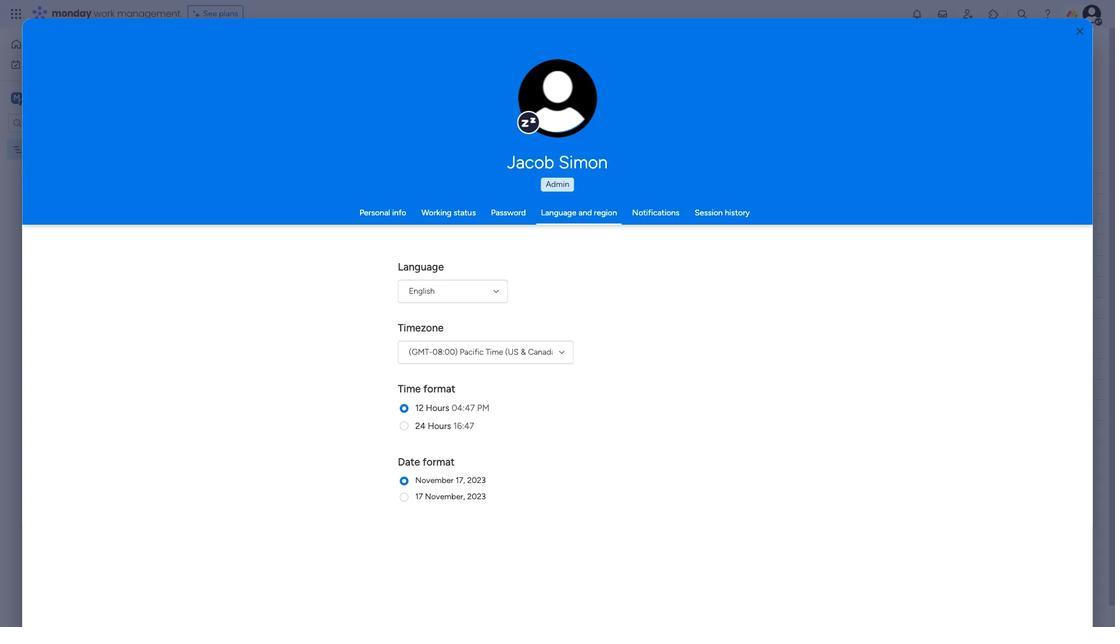 Task type: locate. For each thing, give the bounding box(es) containing it.
17 down november
[[415, 492, 423, 502]]

of right track
[[442, 64, 450, 74]]

due date field right column information icon
[[562, 363, 601, 375]]

1 vertical spatial language
[[398, 261, 444, 274]]

option
[[0, 139, 148, 141]]

1 horizontal spatial working
[[478, 220, 508, 229]]

info
[[392, 208, 406, 218]]

0 horizontal spatial see
[[203, 9, 217, 19]]

2023 down the november 17, 2023
[[467, 492, 486, 502]]

0 vertical spatial language
[[541, 208, 577, 218]]

16:47
[[453, 421, 474, 431]]

see left more
[[530, 64, 544, 74]]

see inside button
[[203, 9, 217, 19]]

0 vertical spatial and
[[387, 64, 400, 74]]

status
[[454, 208, 476, 218]]

language for language
[[398, 261, 444, 274]]

12
[[415, 403, 424, 414]]

project.
[[252, 64, 280, 74]]

due down simon
[[565, 178, 580, 188]]

time
[[486, 347, 503, 357], [398, 383, 421, 396]]

0 horizontal spatial language
[[398, 261, 444, 274]]

working status
[[421, 208, 476, 218]]

1 vertical spatial format
[[423, 456, 455, 469]]

1 of from the left
[[242, 64, 250, 74]]

of
[[242, 64, 250, 74], [442, 64, 450, 74]]

my board list box
[[0, 137, 148, 316]]

language and region link
[[541, 208, 617, 218]]

1 horizontal spatial time
[[486, 347, 503, 357]]

due date down simon
[[565, 178, 598, 188]]

not started
[[480, 199, 524, 209]]

pacific
[[460, 347, 484, 357]]

0 vertical spatial working
[[421, 208, 452, 218]]

2 due from the top
[[565, 364, 580, 374]]

0 vertical spatial 17
[[588, 220, 595, 229]]

1 vertical spatial due date field
[[562, 363, 601, 375]]

working left status in the top of the page
[[421, 208, 452, 218]]

due date
[[565, 178, 598, 188], [565, 364, 598, 374]]

profile
[[561, 105, 582, 114]]

1
[[248, 220, 251, 230]]

1 date from the top
[[582, 178, 598, 188]]

board
[[40, 144, 62, 154]]

(gmt-
[[409, 347, 433, 357]]

1 vertical spatial see
[[530, 64, 544, 74]]

of right type at left
[[242, 64, 250, 74]]

not
[[480, 199, 495, 209]]

see
[[203, 9, 217, 19], [530, 64, 544, 74]]

1 vertical spatial 2023
[[467, 492, 486, 502]]

home image
[[10, 38, 22, 50]]

17
[[588, 220, 595, 229], [415, 492, 423, 502]]

1 due date field from the top
[[562, 177, 601, 190]]

type
[[224, 64, 240, 74]]

canada)
[[528, 347, 558, 357]]

date
[[582, 178, 598, 188], [582, 364, 598, 374]]

0 vertical spatial time
[[486, 347, 503, 357]]

session
[[695, 208, 723, 218]]

17,
[[456, 476, 465, 486]]

0 vertical spatial date
[[582, 178, 598, 188]]

keep
[[402, 64, 420, 74]]

2 due date from the top
[[565, 364, 598, 374]]

1 horizontal spatial see
[[530, 64, 544, 74]]

2023 for november 17, 2023
[[467, 476, 486, 486]]

1 horizontal spatial language
[[541, 208, 577, 218]]

monday work management
[[52, 7, 180, 20]]

started
[[497, 199, 524, 209]]

close image
[[1077, 27, 1084, 36]]

0 horizontal spatial time
[[398, 383, 421, 396]]

0 horizontal spatial working
[[421, 208, 452, 218]]

timezone
[[398, 322, 444, 335]]

2 date from the top
[[582, 364, 598, 374]]

personal
[[359, 208, 390, 218]]

time format
[[398, 383, 455, 396]]

language for language and region
[[541, 208, 577, 218]]

format up november
[[423, 456, 455, 469]]

status
[[491, 364, 514, 374]]

&
[[521, 347, 526, 357]]

1 vertical spatial hours
[[428, 421, 451, 431]]

17 right nov on the right
[[588, 220, 595, 229]]

where
[[452, 64, 474, 74]]

due right column information icon
[[565, 364, 580, 374]]

working for working on it
[[478, 220, 508, 229]]

1 vertical spatial 17
[[415, 492, 423, 502]]

Due date field
[[562, 177, 601, 190], [562, 363, 601, 375]]

due date field down simon
[[562, 177, 601, 190]]

1 vertical spatial working
[[478, 220, 508, 229]]

any
[[209, 64, 222, 74]]

simon
[[559, 152, 608, 173]]

2023
[[467, 476, 486, 486], [467, 492, 486, 502]]

1 horizontal spatial and
[[579, 208, 592, 218]]

date
[[398, 456, 420, 469]]

1 2023 from the top
[[467, 476, 486, 486]]

region
[[594, 208, 617, 218]]

(us
[[505, 347, 519, 357]]

apps image
[[988, 8, 1000, 20]]

format down "owner" field
[[423, 383, 455, 396]]

hours for 24 hours
[[428, 421, 451, 431]]

language
[[541, 208, 577, 218], [398, 261, 444, 274]]

working for working status
[[421, 208, 452, 218]]

manage
[[178, 64, 207, 74]]

owners,
[[308, 64, 337, 74]]

due date right column information icon
[[565, 364, 598, 374]]

working
[[421, 208, 452, 218], [478, 220, 508, 229]]

1 horizontal spatial 17
[[588, 220, 595, 229]]

Status field
[[488, 363, 517, 375]]

notifications image
[[911, 8, 923, 20]]

format
[[423, 383, 455, 396], [423, 456, 455, 469]]

picture
[[546, 115, 570, 123]]

language up nov on the right
[[541, 208, 577, 218]]

1 vertical spatial date
[[582, 364, 598, 374]]

my work image
[[10, 59, 21, 69]]

see inside "link"
[[530, 64, 544, 74]]

english
[[409, 286, 435, 296]]

and left keep
[[387, 64, 400, 74]]

1 due from the top
[[565, 178, 580, 188]]

0 vertical spatial due
[[565, 178, 580, 188]]

12 hours 04:47 pm
[[415, 403, 490, 414]]

hours
[[426, 403, 449, 414], [428, 421, 451, 431]]

november 17, 2023
[[415, 476, 486, 486]]

see left plans
[[203, 9, 217, 19]]

1 vertical spatial due
[[565, 364, 580, 374]]

jacob simon button
[[398, 152, 717, 173]]

time left (us
[[486, 347, 503, 357]]

hours right "12"
[[426, 403, 449, 414]]

see plans button
[[187, 5, 243, 23]]

1 vertical spatial due date
[[565, 364, 598, 374]]

0 vertical spatial see
[[203, 9, 217, 19]]

0 horizontal spatial of
[[242, 64, 250, 74]]

see more link
[[529, 63, 566, 75]]

inbox image
[[937, 8, 948, 20]]

0 vertical spatial 2023
[[467, 476, 486, 486]]

and up nov 17 on the right of page
[[579, 208, 592, 218]]

0 vertical spatial format
[[423, 383, 455, 396]]

0 vertical spatial hours
[[426, 403, 449, 414]]

0 vertical spatial due date
[[565, 178, 598, 188]]

jacob
[[507, 152, 554, 173]]

time up "12"
[[398, 383, 421, 396]]

language up english
[[398, 261, 444, 274]]

see plans
[[203, 9, 238, 19]]

2023 right 17,
[[467, 476, 486, 486]]

2 2023 from the top
[[467, 492, 486, 502]]

1 due date from the top
[[565, 178, 598, 188]]

due
[[565, 178, 580, 188], [565, 364, 580, 374]]

04:47
[[452, 403, 475, 414]]

working down password link
[[478, 220, 508, 229]]

0 vertical spatial due date field
[[562, 177, 601, 190]]

1 horizontal spatial of
[[442, 64, 450, 74]]

hours right 24
[[428, 421, 451, 431]]

m
[[13, 93, 20, 103]]

and
[[387, 64, 400, 74], [579, 208, 592, 218]]



Task type: describe. For each thing, give the bounding box(es) containing it.
1 vertical spatial and
[[579, 208, 592, 218]]

due for 2nd due date field from the top of the page
[[565, 364, 580, 374]]

jacob simon
[[507, 152, 608, 173]]

due date for 2nd due date field from the bottom of the page
[[565, 178, 598, 188]]

collapse board header image
[[1080, 86, 1089, 95]]

working on it
[[478, 220, 526, 229]]

it
[[521, 220, 526, 229]]

24 hours 16:47
[[415, 421, 474, 431]]

notifications
[[632, 208, 680, 218]]

see for see plans
[[203, 9, 217, 19]]

management
[[117, 7, 180, 20]]

monday
[[52, 7, 92, 20]]

invite members image
[[962, 8, 974, 20]]

08:00)
[[433, 347, 458, 357]]

column information image
[[526, 364, 535, 374]]

personal info
[[359, 208, 406, 218]]

session history link
[[695, 208, 750, 218]]

session history
[[695, 208, 750, 218]]

work
[[94, 7, 115, 20]]

more
[[546, 64, 564, 74]]

project 1
[[220, 220, 251, 230]]

2023 for 17 november, 2023
[[467, 492, 486, 502]]

date format
[[398, 456, 455, 469]]

admin
[[546, 179, 569, 189]]

see more
[[530, 64, 564, 74]]

1 vertical spatial time
[[398, 383, 421, 396]]

history
[[725, 208, 750, 218]]

date for 2nd due date field from the top of the page
[[582, 364, 598, 374]]

pm
[[477, 403, 490, 414]]

password
[[491, 208, 526, 218]]

my board
[[27, 144, 62, 154]]

help image
[[1042, 8, 1054, 20]]

0 horizontal spatial and
[[387, 64, 400, 74]]

Search in workspace field
[[24, 116, 97, 130]]

format for time format
[[423, 383, 455, 396]]

workspace image
[[11, 91, 23, 104]]

november
[[415, 476, 454, 486]]

hours for 12 hours
[[426, 403, 449, 414]]

on
[[510, 220, 519, 229]]

Owner field
[[420, 363, 450, 375]]

timelines
[[352, 64, 385, 74]]

m button
[[8, 88, 116, 108]]

2 of from the left
[[442, 64, 450, 74]]

set
[[339, 64, 350, 74]]

personal info link
[[359, 208, 406, 218]]

track
[[422, 64, 440, 74]]

jacob simon image
[[1083, 5, 1101, 23]]

november,
[[425, 492, 465, 502]]

working status link
[[421, 208, 476, 218]]

your
[[476, 64, 492, 74]]

password link
[[491, 208, 526, 218]]

select product image
[[10, 8, 22, 20]]

owner
[[423, 364, 447, 374]]

my
[[27, 144, 38, 154]]

see for see more
[[530, 64, 544, 74]]

nov 17
[[572, 220, 595, 229]]

project
[[220, 220, 246, 230]]

stands.
[[523, 64, 548, 74]]

due date for 2nd due date field from the top of the page
[[565, 364, 598, 374]]

nov
[[572, 220, 586, 229]]

change profile picture
[[533, 105, 582, 123]]

notifications link
[[632, 208, 680, 218]]

date for 2nd due date field from the bottom of the page
[[582, 178, 598, 188]]

project
[[494, 64, 521, 74]]

language and region
[[541, 208, 617, 218]]

manage any type of project. assign owners, set timelines and keep track of where your project stands.
[[178, 64, 548, 74]]

search everything image
[[1016, 8, 1028, 20]]

assign
[[282, 64, 306, 74]]

17 november, 2023
[[415, 492, 486, 502]]

(gmt-08:00) pacific time (us & canada)
[[409, 347, 558, 357]]

due for 2nd due date field from the bottom of the page
[[565, 178, 580, 188]]

change
[[533, 105, 559, 114]]

2 due date field from the top
[[562, 363, 601, 375]]

change profile picture button
[[518, 59, 597, 138]]

format for date format
[[423, 456, 455, 469]]

plans
[[219, 9, 238, 19]]

24
[[415, 421, 426, 431]]

0 horizontal spatial 17
[[415, 492, 423, 502]]



Task type: vqa. For each thing, say whether or not it's contained in the screenshot.
the bottom update
no



